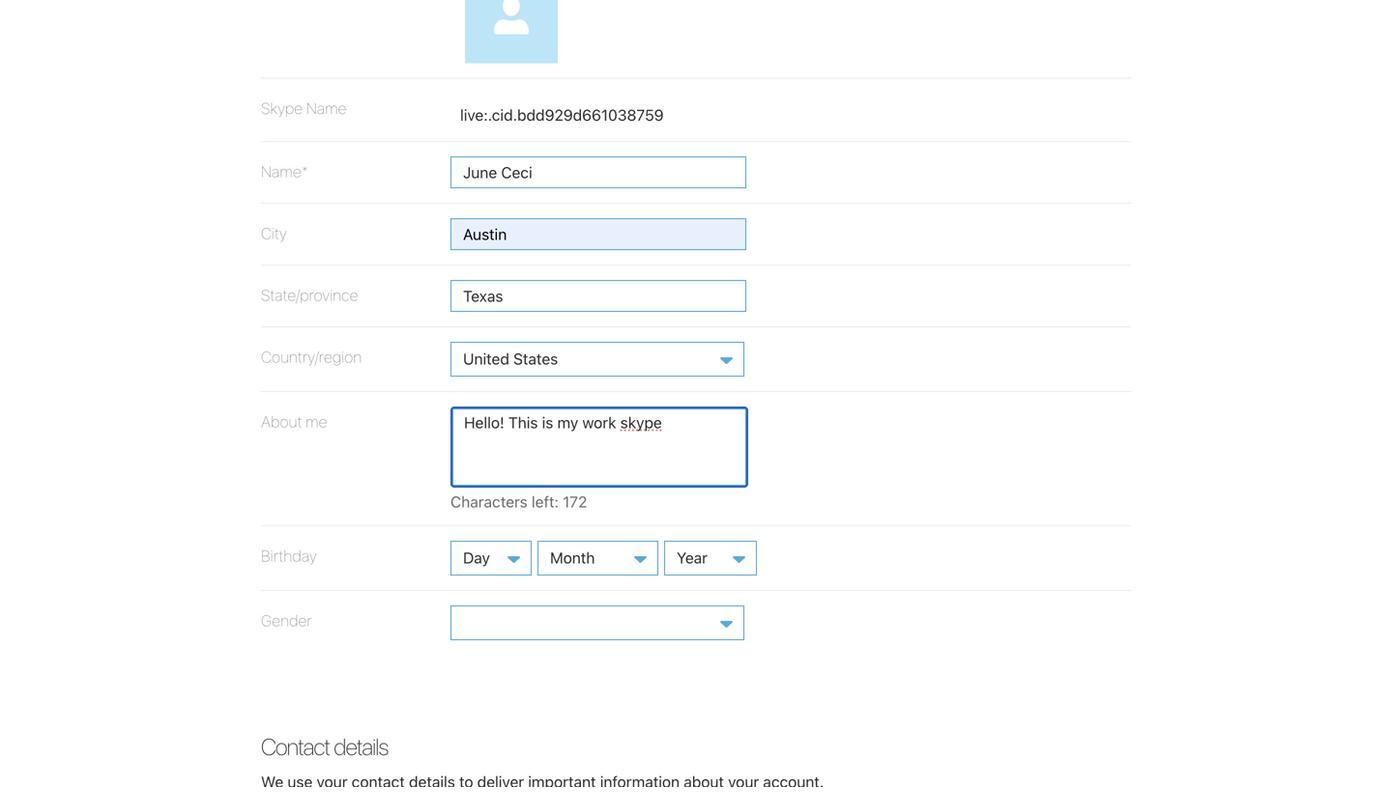 Task type: vqa. For each thing, say whether or not it's contained in the screenshot.
† in the 10¢/min †
no



Task type: locate. For each thing, give the bounding box(es) containing it.
united
[[463, 350, 509, 368]]

skype
[[261, 99, 303, 118]]

skype name
[[261, 99, 347, 118]]

status
[[451, 493, 681, 511]]

year
[[677, 549, 708, 567]]

gender
[[261, 612, 312, 630]]

month
[[550, 549, 595, 567]]

day
[[463, 549, 490, 567]]

left:
[[532, 493, 559, 511]]

172
[[563, 493, 587, 511]]

live:.cid.bdd929d661038759
[[460, 106, 664, 124]]

Name* text field
[[451, 156, 746, 188]]

characters
[[451, 493, 528, 511]]

city
[[261, 224, 287, 242]]

City text field
[[451, 218, 746, 250]]

about me
[[261, 413, 327, 431]]



Task type: describe. For each thing, give the bounding box(es) containing it.
name*
[[261, 162, 308, 181]]

name
[[306, 99, 347, 118]]

State/province text field
[[451, 280, 746, 312]]

About me text field
[[451, 407, 748, 488]]

me
[[306, 413, 327, 431]]

contact
[[261, 734, 330, 761]]

details
[[334, 734, 388, 761]]

state/province
[[261, 286, 358, 304]]

status containing characters left:
[[451, 493, 681, 511]]

birthday
[[261, 547, 317, 566]]

states
[[513, 350, 558, 368]]

country/region
[[261, 348, 362, 366]]

united states
[[463, 350, 558, 368]]

characters left: 172
[[451, 493, 587, 511]]

about
[[261, 413, 302, 431]]

contact details
[[261, 734, 388, 761]]



